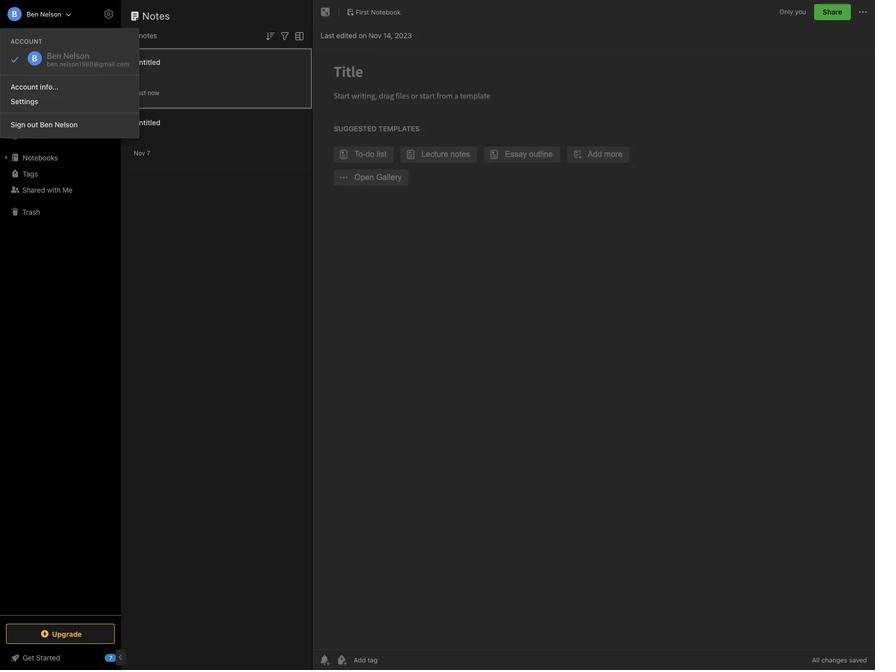 Task type: vqa. For each thing, say whether or not it's contained in the screenshot.
Widget Size Small icon
no



Task type: describe. For each thing, give the bounding box(es) containing it.
nelson inside 'link'
[[55, 120, 78, 129]]

tasks button
[[0, 127, 120, 144]]

account info…
[[11, 83, 58, 91]]

untitled for now
[[134, 58, 160, 66]]

with
[[47, 186, 61, 194]]

last edited on nov 14, 2023
[[321, 31, 412, 40]]

2023
[[395, 31, 412, 40]]

changes
[[822, 657, 848, 665]]

started
[[36, 654, 60, 663]]

nov 7
[[134, 149, 150, 157]]

share button
[[815, 4, 852, 20]]

1 horizontal spatial 7
[[147, 149, 150, 157]]

first notebook
[[356, 8, 401, 16]]

Help and Learning task checklist field
[[0, 651, 121, 667]]

me
[[63, 186, 73, 194]]

2 notes
[[133, 31, 157, 40]]

ben nelson
[[27, 10, 61, 18]]

account for account
[[11, 38, 43, 45]]

home link
[[0, 79, 121, 95]]

untitled for 7
[[134, 118, 160, 127]]

account info… link
[[1, 80, 139, 94]]

tasks
[[22, 131, 40, 140]]

shared with me link
[[0, 182, 120, 198]]

notes link
[[0, 111, 120, 127]]

More actions field
[[858, 4, 870, 20]]

more actions image
[[858, 6, 870, 18]]

just
[[134, 89, 146, 96]]

you
[[796, 8, 807, 16]]

settings link
[[1, 94, 139, 109]]

share
[[823, 8, 843, 16]]

only
[[780, 8, 794, 16]]

14,
[[384, 31, 393, 40]]

0 horizontal spatial notes
[[22, 115, 41, 124]]

first
[[356, 8, 369, 16]]

0 horizontal spatial nov
[[134, 149, 145, 157]]

notes
[[139, 31, 157, 40]]

account for account info…
[[11, 83, 38, 91]]

sign
[[11, 120, 25, 129]]

Note Editor text field
[[313, 48, 876, 650]]

add a reminder image
[[319, 655, 331, 667]]

notebooks
[[23, 153, 58, 162]]



Task type: locate. For each thing, give the bounding box(es) containing it.
expand note image
[[320, 6, 332, 18]]

tree containing home
[[0, 79, 121, 615]]

shared with me
[[22, 186, 73, 194]]

new
[[22, 57, 37, 66]]

ben right the out
[[40, 120, 53, 129]]

1 vertical spatial nov
[[134, 149, 145, 157]]

1 account from the top
[[11, 38, 43, 45]]

1 horizontal spatial nov
[[369, 31, 382, 40]]

7
[[147, 149, 150, 157], [109, 655, 112, 662]]

nelson down shortcuts button
[[55, 120, 78, 129]]

untitled down notes
[[134, 58, 160, 66]]

ben up search text field
[[27, 10, 38, 18]]

only you
[[780, 8, 807, 16]]

trash
[[22, 208, 40, 216]]

home
[[22, 83, 41, 91]]

dropdown list menu
[[1, 71, 139, 132]]

shortcuts
[[23, 99, 54, 108]]

notes up tasks at left top
[[22, 115, 41, 124]]

1 untitled from the top
[[134, 58, 160, 66]]

tree
[[0, 79, 121, 615]]

get
[[23, 654, 34, 663]]

Add filters field
[[279, 29, 291, 42]]

note window element
[[313, 0, 876, 671]]

1 horizontal spatial notes
[[143, 10, 170, 22]]

untitled
[[134, 58, 160, 66], [134, 118, 160, 127]]

all changes saved
[[813, 657, 868, 665]]

nelson inside field
[[40, 10, 61, 18]]

Search text field
[[13, 29, 108, 47]]

Account field
[[0, 4, 71, 24]]

tags button
[[0, 166, 120, 182]]

2 untitled from the top
[[134, 118, 160, 127]]

0 vertical spatial 7
[[147, 149, 150, 157]]

0 vertical spatial untitled
[[134, 58, 160, 66]]

0 horizontal spatial ben
[[27, 10, 38, 18]]

on
[[359, 31, 367, 40]]

shared
[[22, 186, 45, 194]]

0 vertical spatial nelson
[[40, 10, 61, 18]]

now
[[148, 89, 159, 96]]

saved
[[850, 657, 868, 665]]

1 vertical spatial account
[[11, 83, 38, 91]]

out
[[27, 120, 38, 129]]

untitled down just now
[[134, 118, 160, 127]]

ben inside field
[[27, 10, 38, 18]]

click to collapse image
[[117, 652, 125, 664]]

tags
[[23, 169, 38, 178]]

upgrade
[[52, 630, 82, 639]]

0 vertical spatial nov
[[369, 31, 382, 40]]

expand notebooks image
[[3, 154, 11, 162]]

Sort options field
[[264, 29, 277, 42]]

info…
[[40, 83, 58, 91]]

0 vertical spatial ben
[[27, 10, 38, 18]]

just now
[[134, 89, 159, 96]]

1 vertical spatial untitled
[[134, 118, 160, 127]]

settings image
[[103, 8, 115, 20]]

ben inside 'link'
[[40, 120, 53, 129]]

None search field
[[13, 29, 108, 47]]

add filters image
[[279, 30, 291, 42]]

trash link
[[0, 204, 120, 220]]

Add tag field
[[353, 656, 429, 665]]

account inside dropdown list "menu"
[[11, 83, 38, 91]]

View options field
[[291, 29, 306, 42]]

nelson
[[40, 10, 61, 18], [55, 120, 78, 129]]

2 account from the top
[[11, 83, 38, 91]]

shortcuts button
[[0, 95, 120, 111]]

nov
[[369, 31, 382, 40], [134, 149, 145, 157]]

last
[[321, 31, 335, 40]]

7 inside help and learning task checklist field
[[109, 655, 112, 662]]

notebooks link
[[0, 150, 120, 166]]

0 vertical spatial account
[[11, 38, 43, 45]]

settings
[[11, 97, 38, 106]]

sign out ben nelson
[[11, 120, 78, 129]]

upgrade button
[[6, 625, 115, 645]]

0 vertical spatial notes
[[143, 10, 170, 22]]

notes up notes
[[143, 10, 170, 22]]

add tag image
[[336, 655, 348, 667]]

account up the new
[[11, 38, 43, 45]]

1 vertical spatial notes
[[22, 115, 41, 124]]

1 vertical spatial ben
[[40, 120, 53, 129]]

nov inside note window 'element'
[[369, 31, 382, 40]]

nelson up search text field
[[40, 10, 61, 18]]

get started
[[23, 654, 60, 663]]

all
[[813, 657, 820, 665]]

first notebook button
[[343, 5, 405, 19]]

notes
[[143, 10, 170, 22], [22, 115, 41, 124]]

1 horizontal spatial ben
[[40, 120, 53, 129]]

ben
[[27, 10, 38, 18], [40, 120, 53, 129]]

0 horizontal spatial 7
[[109, 655, 112, 662]]

sign out ben nelson link
[[1, 117, 139, 132]]

2
[[133, 31, 137, 40]]

edited
[[337, 31, 357, 40]]

notebook
[[371, 8, 401, 16]]

1 vertical spatial nelson
[[55, 120, 78, 129]]

account up settings
[[11, 83, 38, 91]]

1 vertical spatial 7
[[109, 655, 112, 662]]

account
[[11, 38, 43, 45], [11, 83, 38, 91]]

new button
[[6, 53, 115, 71]]



